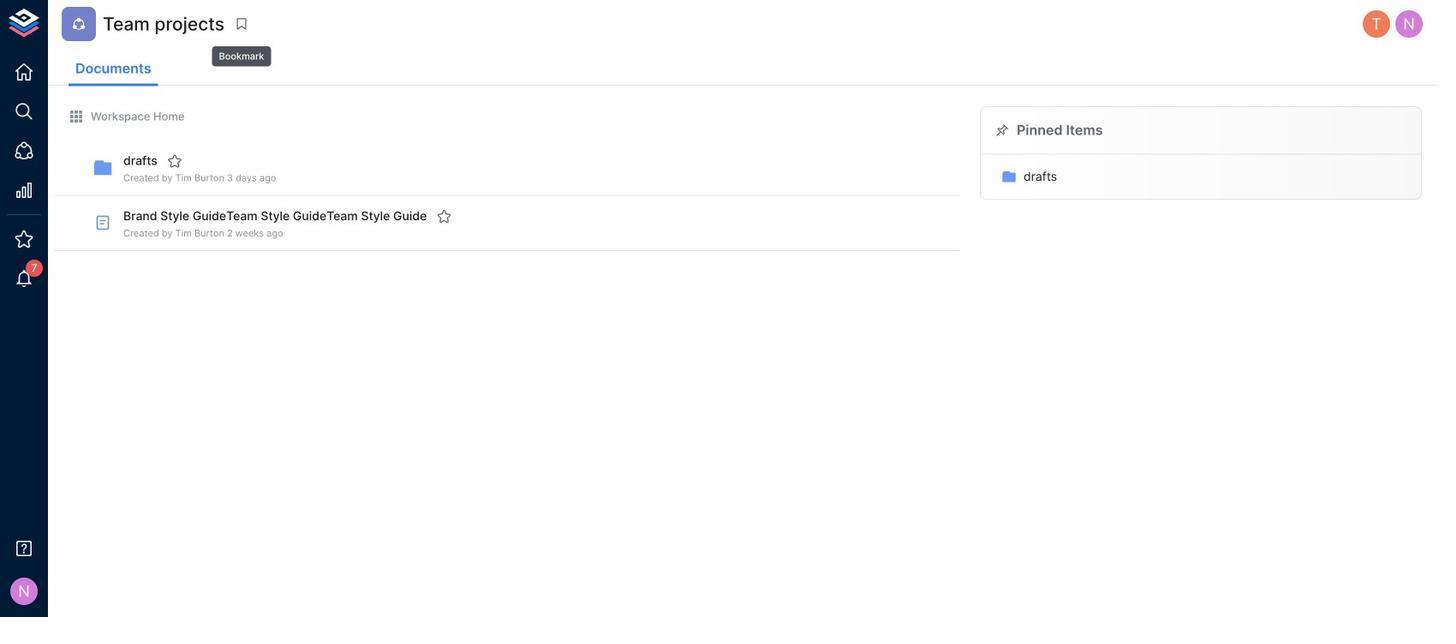 Task type: locate. For each thing, give the bounding box(es) containing it.
1 horizontal spatial favorite image
[[437, 209, 452, 224]]

0 horizontal spatial favorite image
[[167, 153, 182, 169]]

1 vertical spatial favorite image
[[437, 209, 452, 224]]

tooltip
[[210, 34, 273, 68]]

favorite image
[[167, 153, 182, 169], [437, 209, 452, 224]]

bookmark image
[[234, 16, 249, 32]]



Task type: describe. For each thing, give the bounding box(es) containing it.
0 vertical spatial favorite image
[[167, 153, 182, 169]]



Task type: vqa. For each thing, say whether or not it's contained in the screenshot.
Favorite icon
yes



